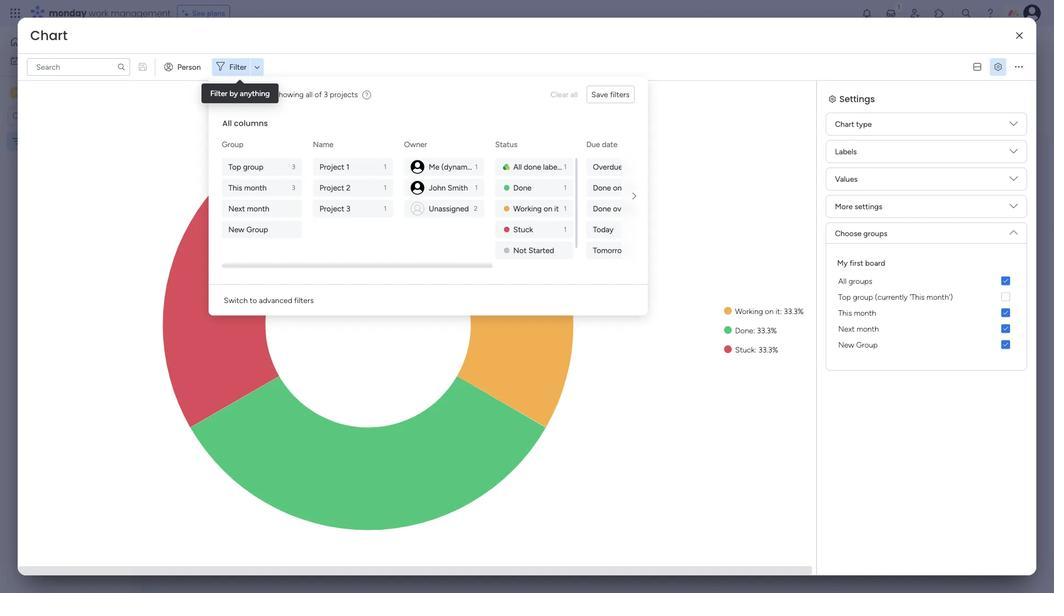 Task type: vqa. For each thing, say whether or not it's contained in the screenshot.
work related to My
yes



Task type: locate. For each thing, give the bounding box(es) containing it.
board
[[218, 36, 257, 54], [54, 137, 74, 146], [866, 258, 886, 268]]

0 vertical spatial groups
[[864, 229, 888, 238]]

monday work management
[[49, 7, 171, 19]]

1 vertical spatial 33.3%
[[757, 326, 777, 335]]

stuck up not at the top left of page
[[514, 225, 533, 234]]

done down done
[[514, 183, 532, 193]]

0 vertical spatial it
[[555, 204, 559, 213]]

chart type
[[836, 119, 872, 129]]

john smith image for john smith
[[411, 181, 425, 195]]

my first board group
[[836, 257, 1018, 353], [836, 305, 1018, 353]]

it inside status "group"
[[555, 204, 559, 213]]

filter
[[230, 62, 247, 72], [432, 69, 450, 78], [210, 89, 228, 98]]

2 horizontal spatial group
[[857, 340, 878, 349]]

board down search in workspace field
[[54, 137, 74, 146]]

0 vertical spatial john smith image
[[1024, 4, 1042, 22]]

columns
[[234, 118, 268, 129]]

1 vertical spatial 2
[[474, 205, 478, 213]]

1 horizontal spatial group
[[246, 225, 268, 234]]

1 dapulse dropdown down arrow image from the top
[[1010, 175, 1018, 187]]

month
[[244, 183, 267, 193], [247, 204, 269, 213], [854, 308, 877, 318], [857, 324, 879, 333]]

board inside list box
[[54, 137, 74, 146]]

2 horizontal spatial filter
[[432, 69, 450, 78]]

of
[[315, 90, 322, 99]]

None search field
[[27, 58, 130, 76]]

switch
[[224, 296, 248, 305]]

0 vertical spatial stuck
[[514, 225, 533, 234]]

groups for choose groups
[[864, 229, 888, 238]]

dapulse dropdown down arrow image
[[1010, 120, 1018, 132], [1010, 147, 1018, 160], [1010, 202, 1018, 215]]

option
[[0, 131, 140, 133]]

choose groups
[[836, 229, 888, 238]]

group
[[243, 162, 264, 172], [853, 292, 874, 302]]

0 vertical spatial all
[[222, 118, 232, 129]]

john smith image right help image
[[1024, 4, 1042, 22]]

monday
[[49, 7, 87, 19]]

top inside group group
[[228, 162, 241, 172]]

filters right save
[[610, 90, 630, 99]]

v2 settings line image
[[995, 63, 1003, 71]]

2 vertical spatial first
[[850, 258, 864, 268]]

new inside button
[[171, 69, 187, 78]]

2 horizontal spatial board
[[866, 258, 886, 268]]

work for monday
[[89, 7, 109, 19]]

my first board inside list box
[[26, 137, 74, 146]]

stuck for stuck : 33.3%
[[736, 345, 755, 354]]

1 dapulse dropdown down arrow image from the top
[[1010, 120, 1018, 132]]

month inside option
[[857, 324, 879, 333]]

group inside group
[[246, 225, 268, 234]]

3 right of
[[324, 90, 328, 99]]

2 vertical spatial my first board
[[838, 258, 886, 268]]

new
[[171, 69, 187, 78], [228, 225, 244, 234], [839, 340, 855, 349]]

this down top group
[[228, 183, 242, 193]]

dapulse dropdown down arrow image for type
[[1010, 120, 1018, 132]]

top down all columns
[[228, 162, 241, 172]]

first inside list box
[[38, 137, 52, 146]]

quick
[[222, 89, 245, 100]]

first down search in workspace field
[[38, 137, 52, 146]]

group down the columns
[[243, 162, 264, 172]]

settings
[[840, 93, 875, 105]]

name
[[313, 140, 334, 149]]

1 horizontal spatial top
[[839, 292, 852, 302]]

board up angle down icon
[[218, 36, 257, 54]]

1 vertical spatial next month
[[839, 324, 879, 333]]

save filters
[[592, 90, 630, 99]]

this down all groups
[[839, 308, 853, 318]]

1 vertical spatial on
[[544, 204, 553, 213]]

1 vertical spatial next
[[839, 324, 855, 333]]

0 vertical spatial 33.3%
[[784, 307, 804, 316]]

filter for the leftmost the filter popup button
[[230, 62, 247, 72]]

my work button
[[7, 52, 118, 69]]

month')
[[927, 292, 954, 302]]

it up done : 33.3% on the bottom
[[776, 307, 781, 316]]

my down search in workspace field
[[26, 137, 36, 146]]

filters down add
[[247, 89, 270, 100]]

Search field
[[325, 66, 358, 81]]

next month
[[228, 204, 269, 213], [839, 324, 879, 333]]

it for working on it : 33.3%
[[776, 307, 781, 316]]

month inside "option"
[[854, 308, 877, 318]]

0 vertical spatial on
[[613, 183, 622, 193]]

0 vertical spatial my first board
[[170, 36, 257, 54]]

1 horizontal spatial my first board
[[170, 36, 257, 54]]

done up stuck : 33.3%
[[736, 326, 754, 335]]

first
[[192, 36, 215, 54], [38, 137, 52, 146], [850, 258, 864, 268]]

work right monday
[[89, 7, 109, 19]]

1 vertical spatial :
[[754, 326, 756, 335]]

my inside heading
[[838, 258, 848, 268]]

1 horizontal spatial next
[[839, 324, 855, 333]]

next down top group
[[228, 204, 245, 213]]

all
[[306, 90, 313, 99]]

1 horizontal spatial person
[[381, 69, 405, 78]]

main workspace
[[25, 87, 90, 98]]

1 horizontal spatial board
[[218, 36, 257, 54]]

it
[[555, 204, 559, 213], [776, 307, 781, 316]]

owner group
[[404, 158, 487, 218]]

all
[[222, 118, 232, 129], [514, 162, 522, 172], [839, 276, 847, 286]]

0 vertical spatial group
[[243, 162, 264, 172]]

1
[[346, 162, 349, 172], [384, 163, 387, 171], [475, 163, 478, 171], [564, 163, 567, 171], [384, 184, 387, 192], [475, 184, 478, 192], [564, 184, 567, 192], [384, 205, 387, 213], [564, 205, 567, 213], [564, 226, 567, 233]]

1 horizontal spatial all
[[514, 162, 522, 172]]

john smith image left john
[[411, 181, 425, 195]]

my first board element containing top group (currently 'this month')
[[836, 289, 1018, 305]]

1 horizontal spatial this
[[839, 308, 853, 318]]

0 horizontal spatial stuck
[[514, 225, 533, 234]]

filters right advanced
[[294, 296, 314, 305]]

3 down project 2
[[346, 204, 350, 213]]

2 up project 3
[[346, 183, 351, 193]]

this month inside "option"
[[839, 308, 877, 318]]

Chart field
[[27, 26, 70, 45]]

groups right choose
[[864, 229, 888, 238]]

chart inside main content
[[181, 149, 209, 163]]

next inside group group
[[228, 204, 245, 213]]

done for done : 33.3%
[[736, 326, 754, 335]]

my first board up angle down icon
[[170, 36, 257, 54]]

1 horizontal spatial chart
[[181, 149, 209, 163]]

see plans
[[192, 9, 225, 18]]

1 horizontal spatial new
[[228, 225, 244, 234]]

management
[[111, 7, 171, 19]]

all left done
[[514, 162, 522, 172]]

quick filters showing all of 3 projects
[[222, 89, 358, 100]]

dapulse dropdown down arrow image
[[1010, 175, 1018, 187], [1010, 224, 1018, 236]]

1 horizontal spatial filter button
[[415, 64, 467, 82]]

dapulse dropdown down arrow image for choose groups
[[1010, 224, 1018, 236]]

chart left type
[[836, 119, 855, 129]]

on up done : 33.3% on the bottom
[[765, 307, 774, 316]]

groups
[[864, 229, 888, 238], [849, 276, 873, 286]]

my first board
[[170, 36, 257, 54], [26, 137, 74, 146], [838, 258, 886, 268]]

on down labels
[[544, 204, 553, 213]]

next month down (currently
[[839, 324, 879, 333]]

0 horizontal spatial it
[[555, 204, 559, 213]]

33.3% for done : 33.3%
[[757, 326, 777, 335]]

1 vertical spatial dapulse dropdown down arrow image
[[1010, 224, 1018, 236]]

group
[[222, 140, 244, 149], [246, 225, 268, 234], [857, 340, 878, 349]]

3 dapulse dropdown down arrow image from the top
[[1010, 202, 1018, 215]]

work inside button
[[37, 56, 53, 65]]

person button down "my first board" 'field'
[[160, 58, 208, 76]]

done down overdue
[[593, 183, 611, 193]]

filters
[[247, 89, 270, 100], [610, 90, 630, 99], [294, 296, 314, 305]]

2 horizontal spatial filters
[[610, 90, 630, 99]]

stuck inside status "group"
[[514, 225, 533, 234]]

switch to advanced filters
[[224, 296, 314, 305]]

chart main content
[[146, 133, 1055, 593]]

date
[[602, 140, 618, 149]]

this month down all groups
[[839, 308, 877, 318]]

2 vertical spatial all
[[839, 276, 847, 286]]

search everything image
[[961, 8, 972, 19]]

my first board up all groups
[[838, 258, 886, 268]]

all groups
[[839, 276, 873, 286]]

on inside status "group"
[[544, 204, 553, 213]]

0 horizontal spatial person
[[177, 62, 201, 72]]

1 horizontal spatial work
[[89, 7, 109, 19]]

0 vertical spatial this month
[[228, 183, 267, 193]]

1 vertical spatial this
[[839, 308, 853, 318]]

my first board down search in workspace field
[[26, 137, 74, 146]]

group for top group
[[243, 162, 264, 172]]

top down all groups
[[839, 292, 852, 302]]

1 horizontal spatial working
[[736, 307, 764, 316]]

arrow down image
[[251, 60, 264, 74], [454, 67, 467, 80]]

next
[[228, 204, 245, 213], [839, 324, 855, 333]]

person right search field
[[381, 69, 405, 78]]

2 vertical spatial on
[[765, 307, 774, 316]]

2 my first board element from the top
[[836, 289, 1018, 305]]

2 vertical spatial john smith image
[[411, 181, 425, 195]]

2 vertical spatial new
[[839, 340, 855, 349]]

done up today
[[593, 204, 611, 213]]

project down project 1
[[320, 183, 344, 193]]

0 horizontal spatial group
[[222, 140, 244, 149]]

my inside 'field'
[[170, 36, 189, 54]]

working on it : 33.3%
[[736, 307, 804, 316]]

1 vertical spatial group
[[853, 292, 874, 302]]

working down done
[[514, 204, 542, 213]]

new group inside group group
[[228, 225, 268, 234]]

1 my first board element from the top
[[836, 273, 1018, 289]]

project down project 2
[[320, 204, 344, 213]]

working up done : 33.3% on the bottom
[[736, 307, 764, 316]]

0 horizontal spatial new
[[171, 69, 187, 78]]

dapulse dropdown down arrow image for values
[[1010, 175, 1018, 187]]

1 vertical spatial my first board
[[26, 137, 74, 146]]

my first board element containing all groups
[[836, 273, 1018, 289]]

groups for all groups
[[849, 276, 873, 286]]

2 horizontal spatial first
[[850, 258, 864, 268]]

widget
[[277, 68, 301, 78]]

all down my first board heading
[[839, 276, 847, 286]]

3 inside name group
[[346, 204, 350, 213]]

done
[[514, 183, 532, 193], [593, 183, 611, 193], [593, 204, 611, 213], [736, 326, 754, 335]]

1 horizontal spatial on
[[613, 183, 622, 193]]

work down home
[[37, 56, 53, 65]]

projects
[[330, 90, 358, 99]]

my up all groups
[[838, 258, 848, 268]]

(currently
[[876, 292, 908, 302]]

2 my first board group from the top
[[836, 305, 1018, 353]]

1 horizontal spatial new group
[[839, 340, 878, 349]]

1 vertical spatial first
[[38, 137, 52, 146]]

0 vertical spatial next
[[228, 204, 245, 213]]

board inside 'field'
[[218, 36, 257, 54]]

2 right unassigned
[[474, 205, 478, 213]]

0 vertical spatial first
[[192, 36, 215, 54]]

next month inside option
[[839, 324, 879, 333]]

this month
[[228, 183, 267, 193], [839, 308, 877, 318]]

Search in workspace field
[[23, 110, 92, 123]]

new inside group group
[[228, 225, 244, 234]]

all inside status "group"
[[514, 162, 522, 172]]

1 vertical spatial dapulse dropdown down arrow image
[[1010, 147, 1018, 160]]

started
[[529, 246, 554, 255]]

working for working on it
[[514, 204, 542, 213]]

switch to advanced filters button
[[220, 291, 318, 309]]

0 horizontal spatial top
[[228, 162, 241, 172]]

help image
[[986, 8, 997, 19]]

0 horizontal spatial filters
[[247, 89, 270, 100]]

group for top group (currently 'this month')
[[853, 292, 874, 302]]

john smith image
[[1024, 4, 1042, 22], [411, 160, 425, 174], [411, 181, 425, 195]]

0 vertical spatial top
[[228, 162, 241, 172]]

1 horizontal spatial next month
[[839, 324, 879, 333]]

done : 33.3%
[[736, 326, 777, 335]]

1 vertical spatial new
[[228, 225, 244, 234]]

person button
[[160, 58, 208, 76], [364, 64, 412, 82]]

my first board inside 'field'
[[170, 36, 257, 54]]

1 horizontal spatial filters
[[294, 296, 314, 305]]

new group option
[[836, 337, 1018, 353]]

on
[[613, 183, 622, 193], [544, 204, 553, 213], [765, 307, 774, 316]]

project 2
[[320, 183, 351, 193]]

1 vertical spatial stuck
[[736, 345, 755, 354]]

2 dapulse dropdown down arrow image from the top
[[1010, 224, 1018, 236]]

0 vertical spatial 2
[[346, 183, 351, 193]]

1 horizontal spatial arrow down image
[[454, 67, 467, 80]]

my down home
[[24, 56, 35, 65]]

(dynamic)
[[442, 162, 476, 172]]

: for done : 33.3%
[[754, 326, 756, 335]]

on inside due date group
[[613, 183, 622, 193]]

first inside heading
[[850, 258, 864, 268]]

0 vertical spatial next month
[[228, 204, 269, 213]]

1 horizontal spatial group
[[853, 292, 874, 302]]

1 my first board group from the top
[[836, 257, 1018, 353]]

1 vertical spatial this month
[[839, 308, 877, 318]]

first up all groups
[[850, 258, 864, 268]]

type
[[857, 119, 872, 129]]

1 vertical spatial top
[[839, 292, 852, 302]]

0 vertical spatial new
[[171, 69, 187, 78]]

name group
[[313, 158, 395, 218]]

done inside status "group"
[[514, 183, 532, 193]]

0 vertical spatial this
[[228, 183, 242, 193]]

0 horizontal spatial my first board
[[26, 137, 74, 146]]

0 horizontal spatial on
[[544, 204, 553, 213]]

1 vertical spatial groups
[[849, 276, 873, 286]]

2 horizontal spatial all
[[839, 276, 847, 286]]

0 horizontal spatial group
[[243, 162, 264, 172]]

project up project 2
[[320, 162, 344, 172]]

0 horizontal spatial next
[[228, 204, 245, 213]]

chart
[[30, 26, 68, 45], [836, 119, 855, 129], [181, 149, 209, 163]]

2 vertical spatial group
[[857, 340, 878, 349]]

project for project 3
[[320, 204, 344, 213]]

0 horizontal spatial working
[[514, 204, 542, 213]]

done on time
[[593, 183, 639, 193]]

new group
[[228, 225, 268, 234], [839, 340, 878, 349]]

on for working on it
[[544, 204, 553, 213]]

1 vertical spatial all
[[514, 162, 522, 172]]

33.3% for stuck : 33.3%
[[759, 345, 779, 354]]

chart up my work
[[30, 26, 68, 45]]

it down labels
[[555, 204, 559, 213]]

0 vertical spatial chart
[[30, 26, 68, 45]]

me (dynamic)
[[429, 162, 476, 172]]

filter button
[[212, 58, 264, 76], [415, 64, 467, 82]]

work
[[89, 7, 109, 19], [37, 56, 53, 65]]

all for all done labels
[[514, 162, 522, 172]]

group down all groups
[[853, 292, 874, 302]]

board inside heading
[[866, 258, 886, 268]]

0 horizontal spatial all
[[222, 118, 232, 129]]

first up new project
[[192, 36, 215, 54]]

inbox image
[[886, 8, 897, 19]]

overdue
[[613, 204, 641, 213]]

filter by anything
[[210, 89, 270, 98]]

working
[[514, 204, 542, 213], [736, 307, 764, 316]]

1 vertical spatial working
[[736, 307, 764, 316]]

0 horizontal spatial first
[[38, 137, 52, 146]]

to
[[250, 296, 257, 305]]

2 vertical spatial board
[[866, 258, 886, 268]]

v2 search image
[[317, 67, 325, 79]]

all left the columns
[[222, 118, 232, 129]]

1 horizontal spatial 2
[[474, 205, 478, 213]]

2 vertical spatial chart
[[181, 149, 209, 163]]

apps image
[[934, 8, 945, 19]]

dapulse dropdown down arrow image for settings
[[1010, 202, 1018, 215]]

0 vertical spatial new group
[[228, 225, 268, 234]]

john smith image for me (dynamic)
[[411, 160, 425, 174]]

next down all groups
[[839, 324, 855, 333]]

stuck down done : 33.3% on the bottom
[[736, 345, 755, 354]]

person button up learn more image
[[364, 64, 412, 82]]

board up all groups
[[866, 258, 886, 268]]

chart left the 'v2 funnel' image
[[181, 149, 209, 163]]

3
[[324, 90, 328, 99], [292, 163, 295, 171], [292, 184, 295, 192], [346, 204, 350, 213]]

on left time on the right top of the page
[[613, 183, 622, 193]]

v2 funnel image
[[219, 152, 227, 160]]

first inside 'field'
[[192, 36, 215, 54]]

1 horizontal spatial stuck
[[736, 345, 755, 354]]

working on it
[[514, 204, 559, 213]]

0 horizontal spatial board
[[54, 137, 74, 146]]

person
[[177, 62, 201, 72], [381, 69, 405, 78]]

my up new project button
[[170, 36, 189, 54]]

person down "my first board" 'field'
[[177, 62, 201, 72]]

:
[[781, 307, 782, 316], [754, 326, 756, 335], [755, 345, 757, 354]]

john smith image left me
[[411, 160, 425, 174]]

0 horizontal spatial new group
[[228, 225, 268, 234]]

see
[[192, 9, 205, 18]]

1 horizontal spatial this month
[[839, 308, 877, 318]]

anything
[[240, 89, 270, 98]]

groups down my first board heading
[[849, 276, 873, 286]]

2 horizontal spatial new
[[839, 340, 855, 349]]

project left angle down icon
[[189, 69, 214, 78]]

0 horizontal spatial 2
[[346, 183, 351, 193]]

stuck
[[514, 225, 533, 234], [736, 345, 755, 354]]

this month down top group
[[228, 183, 267, 193]]

0 horizontal spatial this month
[[228, 183, 267, 193]]

0 vertical spatial working
[[514, 204, 542, 213]]

my first board element up next month option
[[836, 289, 1018, 305]]

all columns dialog
[[209, 77, 851, 364]]

working inside status "group"
[[514, 204, 542, 213]]

group inside group
[[243, 162, 264, 172]]

my first board element up 'this
[[836, 273, 1018, 289]]

my first board element
[[836, 273, 1018, 289], [836, 289, 1018, 305]]

save filters button
[[587, 86, 635, 103]]

2
[[346, 183, 351, 193], [474, 205, 478, 213]]

new project
[[171, 69, 214, 78]]

next month option
[[836, 321, 1018, 337]]

next month down top group
[[228, 204, 269, 213]]

this
[[228, 183, 242, 193], [839, 308, 853, 318]]



Task type: describe. For each thing, give the bounding box(es) containing it.
done overdue
[[593, 204, 641, 213]]

today
[[593, 225, 614, 234]]

person for the rightmost person popup button
[[381, 69, 405, 78]]

more settings
[[836, 202, 883, 211]]

Filter dashboard by text search field
[[27, 58, 130, 76]]

project for project 2
[[320, 183, 344, 193]]

0 horizontal spatial chart
[[30, 26, 68, 45]]

1 horizontal spatial person button
[[364, 64, 412, 82]]

add widget button
[[241, 64, 306, 82]]

more
[[836, 202, 853, 211]]

due date group
[[587, 158, 667, 364]]

top for top group (currently 'this month')
[[839, 292, 852, 302]]

0 horizontal spatial person button
[[160, 58, 208, 76]]

group group
[[222, 158, 304, 238]]

2 horizontal spatial my first board
[[838, 258, 886, 268]]

time
[[624, 183, 639, 193]]

workspace selection element
[[10, 86, 92, 100]]

angle down image
[[223, 69, 229, 77]]

project 3
[[320, 204, 350, 213]]

this inside "option"
[[839, 308, 853, 318]]

workspace
[[47, 87, 90, 98]]

my first board group containing this month
[[836, 305, 1018, 353]]

: for stuck : 33.3%
[[755, 345, 757, 354]]

arrow down image for the leftmost the filter popup button
[[251, 60, 264, 74]]

invite members image
[[910, 8, 921, 19]]

filters for save
[[610, 90, 630, 99]]

due
[[587, 140, 600, 149]]

advanced
[[259, 296, 292, 305]]

filters for quick
[[247, 89, 270, 100]]

home
[[25, 37, 46, 46]]

my work
[[24, 56, 53, 65]]

next inside option
[[839, 324, 855, 333]]

my inside list box
[[26, 137, 36, 146]]

notifications image
[[862, 8, 873, 19]]

work for my
[[37, 56, 53, 65]]

learn more image
[[363, 90, 371, 100]]

john smith
[[429, 183, 468, 193]]

labels
[[836, 147, 857, 156]]

0 vertical spatial :
[[781, 307, 782, 316]]

it for working on it
[[555, 204, 559, 213]]

all for all groups
[[839, 276, 847, 286]]

on for done on time
[[613, 183, 622, 193]]

save
[[592, 90, 609, 99]]

add
[[261, 68, 276, 78]]

1 vertical spatial chart
[[836, 119, 855, 129]]

smith
[[448, 183, 468, 193]]

unassigned
[[429, 204, 469, 213]]

group inside option
[[857, 340, 878, 349]]

more dots image
[[1016, 63, 1023, 71]]

plans
[[207, 9, 225, 18]]

add widget
[[261, 68, 301, 78]]

workspace image
[[10, 87, 21, 99]]

top for top group
[[228, 162, 241, 172]]

main
[[25, 87, 45, 98]]

1 image
[[894, 1, 904, 13]]

all columns
[[222, 118, 268, 129]]

new project button
[[166, 64, 218, 82]]

done for done on time
[[593, 183, 611, 193]]

0 vertical spatial group
[[222, 140, 244, 149]]

status
[[495, 140, 518, 149]]

'this
[[910, 292, 925, 302]]

this month option
[[836, 305, 1018, 321]]

2 inside name group
[[346, 183, 351, 193]]

3 inside quick filters showing all of 3 projects
[[324, 90, 328, 99]]

overdue
[[593, 162, 623, 172]]

person for the leftmost person popup button
[[177, 62, 201, 72]]

home button
[[7, 33, 118, 51]]

this inside group group
[[228, 183, 242, 193]]

status group
[[495, 158, 576, 259]]

project for project 1
[[320, 162, 344, 172]]

done
[[524, 162, 541, 172]]

m
[[13, 88, 19, 97]]

stuck : 33.3%
[[736, 345, 779, 354]]

not
[[514, 246, 527, 255]]

project 1
[[320, 162, 349, 172]]

v2 split view image
[[974, 63, 982, 71]]

labels
[[543, 162, 563, 172]]

My first board field
[[167, 36, 260, 54]]

project inside new project button
[[189, 69, 214, 78]]

me
[[429, 162, 440, 172]]

done for done overdue
[[593, 204, 611, 213]]

all for all columns
[[222, 118, 232, 129]]

3 left project 1
[[292, 163, 295, 171]]

due date
[[587, 140, 618, 149]]

by
[[230, 89, 238, 98]]

showing
[[274, 90, 304, 99]]

3 left project 2
[[292, 184, 295, 192]]

see plans button
[[177, 5, 230, 21]]

filter for rightmost the filter popup button
[[432, 69, 450, 78]]

2 inside the owner group
[[474, 205, 478, 213]]

next month inside group group
[[228, 204, 269, 213]]

my first board list box
[[0, 130, 140, 299]]

new group inside option
[[839, 340, 878, 349]]

choose
[[836, 229, 862, 238]]

not started
[[514, 246, 554, 255]]

arrow down image for rightmost the filter popup button
[[454, 67, 467, 80]]

tomorrow
[[593, 246, 628, 255]]

0 horizontal spatial filter button
[[212, 58, 264, 76]]

my first board group containing my first board
[[836, 257, 1018, 353]]

search image
[[117, 63, 126, 71]]

this month inside group group
[[228, 183, 267, 193]]

dapulse x slim image
[[1017, 32, 1023, 40]]

0 horizontal spatial filter
[[210, 89, 228, 98]]

more dots image
[[575, 152, 582, 160]]

done for done
[[514, 183, 532, 193]]

stuck for stuck
[[514, 225, 533, 234]]

settings
[[855, 202, 883, 211]]

2 dapulse dropdown down arrow image from the top
[[1010, 147, 1018, 160]]

top group
[[228, 162, 264, 172]]

john
[[429, 183, 446, 193]]

top group (currently 'this month')
[[839, 292, 954, 302]]

owner
[[404, 140, 427, 149]]

values
[[836, 174, 858, 184]]

my first board heading
[[838, 257, 886, 269]]

all done labels
[[514, 162, 563, 172]]

new inside option
[[839, 340, 855, 349]]

select product image
[[10, 8, 21, 19]]

my inside button
[[24, 56, 35, 65]]

on for working on it : 33.3%
[[765, 307, 774, 316]]

working for working on it : 33.3%
[[736, 307, 764, 316]]



